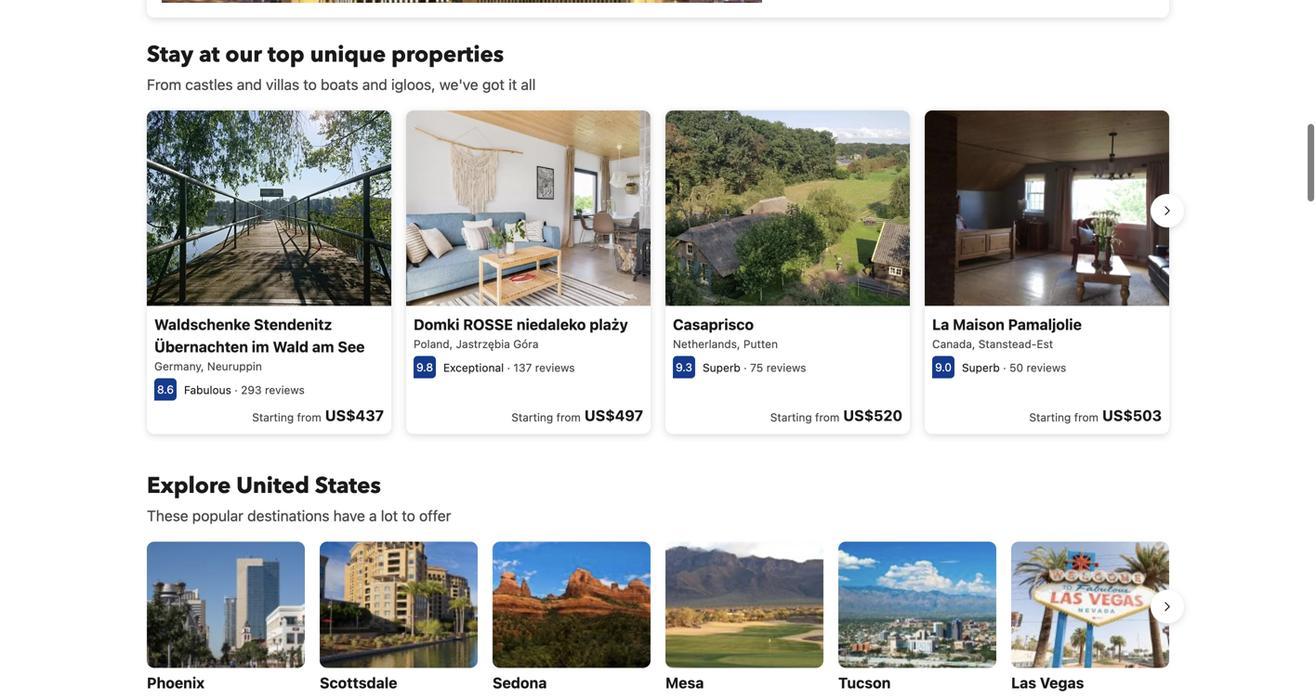 Task type: describe. For each thing, give the bounding box(es) containing it.
stanstead-
[[978, 338, 1037, 351]]

im
[[252, 338, 269, 356]]

have
[[333, 507, 365, 525]]

50
[[1009, 361, 1023, 374]]

· for putten
[[744, 361, 747, 374]]

we've
[[439, 76, 478, 93]]

villas
[[266, 76, 299, 93]]

9.8
[[416, 361, 433, 374]]

8.6 element
[[154, 379, 177, 401]]

starting from us$503
[[1029, 407, 1162, 425]]

jastrzębia
[[456, 338, 510, 351]]

tucson
[[838, 675, 891, 692]]

fabulous · 293 reviews
[[184, 384, 305, 397]]

from for us$437
[[297, 411, 321, 424]]

waldschenke stendenitz übernachten im wald am see germany, neuruppin
[[154, 316, 365, 373]]

from for us$497
[[556, 411, 581, 424]]

starting for us$520
[[770, 411, 812, 424]]

reviews for übernachten
[[265, 384, 305, 397]]

reviews for pamaljolie
[[1026, 361, 1066, 374]]

us$520
[[843, 407, 902, 425]]

our
[[225, 40, 262, 70]]

all
[[521, 76, 536, 93]]

stendenitz
[[254, 316, 332, 334]]

superb element for netherlands,
[[703, 361, 741, 374]]

it
[[509, 76, 517, 93]]

superb for netherlands,
[[703, 361, 741, 374]]

übernachten
[[154, 338, 248, 356]]

phoenix link
[[147, 542, 305, 700]]

· for pamaljolie
[[1003, 361, 1006, 374]]

2 and from the left
[[362, 76, 387, 93]]

starting from us$520
[[770, 407, 902, 425]]

boats
[[321, 76, 358, 93]]

lot
[[381, 507, 398, 525]]

9.8 element
[[414, 356, 436, 379]]

293
[[241, 384, 262, 397]]

domki rosse niedaleko plaży poland, jastrzębia góra
[[414, 316, 628, 351]]

· for übernachten
[[234, 384, 238, 397]]

scottsdale
[[320, 675, 397, 692]]

germany,
[[154, 360, 204, 373]]

1 and from the left
[[237, 76, 262, 93]]

putten
[[743, 338, 778, 351]]

exceptional element
[[443, 361, 504, 374]]

see
[[338, 338, 365, 356]]

vegas
[[1040, 675, 1084, 692]]

unique
[[310, 40, 386, 70]]

stay at our top unique properties from castles and villas to boats and igloos, we've got it all
[[147, 40, 536, 93]]

casaprisco netherlands, putten
[[673, 316, 778, 351]]

plaży
[[589, 316, 628, 334]]

superb · 50 reviews
[[962, 361, 1066, 374]]

superb element for maison
[[962, 361, 1000, 374]]

united
[[236, 471, 309, 502]]

phoenix
[[147, 675, 205, 692]]

wald
[[273, 338, 309, 356]]

las vegas
[[1011, 675, 1084, 692]]

superb for maison
[[962, 361, 1000, 374]]

us$503
[[1102, 407, 1162, 425]]

explore
[[147, 471, 231, 502]]



Task type: vqa. For each thing, say whether or not it's contained in the screenshot.
property. to the top
no



Task type: locate. For each thing, give the bounding box(es) containing it.
0 vertical spatial region
[[132, 103, 1184, 442]]

igloos,
[[391, 76, 436, 93]]

1 region from the top
[[132, 103, 1184, 442]]

fabulous element
[[184, 384, 231, 397]]

starting for us$437
[[252, 411, 294, 424]]

and
[[237, 76, 262, 93], [362, 76, 387, 93]]

4 from from the left
[[1074, 411, 1099, 424]]

offer
[[419, 507, 451, 525]]

from inside the starting from us$520
[[815, 411, 840, 424]]

a
[[369, 507, 377, 525]]

reviews right 137
[[535, 361, 575, 374]]

region containing waldschenke stendenitz übernachten im wald am see
[[132, 103, 1184, 442]]

superb
[[703, 361, 741, 374], [962, 361, 1000, 374]]

8.6
[[157, 383, 174, 396]]

at
[[199, 40, 220, 70]]

reviews right the "75"
[[766, 361, 806, 374]]

· left 293
[[234, 384, 238, 397]]

from
[[147, 76, 181, 93]]

reviews
[[535, 361, 575, 374], [766, 361, 806, 374], [1026, 361, 1066, 374], [265, 384, 305, 397]]

to inside stay at our top unique properties from castles and villas to boats and igloos, we've got it all
[[303, 76, 317, 93]]

starting down 293
[[252, 411, 294, 424]]

us$437
[[325, 407, 384, 425]]

0 horizontal spatial and
[[237, 76, 262, 93]]

0 horizontal spatial to
[[303, 76, 317, 93]]

reviews for putten
[[766, 361, 806, 374]]

properties
[[391, 40, 504, 70]]

casaprisco
[[673, 316, 754, 334]]

las
[[1011, 675, 1036, 692]]

starting from us$437
[[252, 407, 384, 425]]

pamaljolie
[[1008, 316, 1082, 334]]

region for explore united states
[[132, 535, 1184, 700]]

from left us$497
[[556, 411, 581, 424]]

exceptional · 137 reviews
[[443, 361, 575, 374]]

starting down 137
[[511, 411, 553, 424]]

explore united states these popular destinations have a lot to offer
[[147, 471, 451, 525]]

superb element left 50 on the right bottom
[[962, 361, 1000, 374]]

waldschenke
[[154, 316, 250, 334]]

region for stay at our top unique properties
[[132, 103, 1184, 442]]

mesa
[[665, 675, 704, 692]]

75
[[750, 361, 763, 374]]

superb · 75 reviews
[[703, 361, 806, 374]]

góra
[[513, 338, 539, 351]]

1 horizontal spatial to
[[402, 507, 415, 525]]

1 horizontal spatial superb element
[[962, 361, 1000, 374]]

0 horizontal spatial superb
[[703, 361, 741, 374]]

1 starting from the left
[[252, 411, 294, 424]]

netherlands,
[[673, 338, 740, 351]]

maison
[[953, 316, 1005, 334]]

sedona
[[493, 675, 547, 692]]

1 vertical spatial to
[[402, 507, 415, 525]]

2 superb element from the left
[[962, 361, 1000, 374]]

rosse
[[463, 316, 513, 334]]

· left 137
[[507, 361, 510, 374]]

starting inside starting from us$497
[[511, 411, 553, 424]]

reviews right 293
[[265, 384, 305, 397]]

fabulous
[[184, 384, 231, 397]]

scottsdale link
[[320, 542, 478, 700]]

reviews for niedaleko
[[535, 361, 575, 374]]

est
[[1037, 338, 1053, 351]]

2 starting from the left
[[511, 411, 553, 424]]

region containing phoenix
[[132, 535, 1184, 700]]

mesa link
[[665, 542, 823, 700]]

1 from from the left
[[297, 411, 321, 424]]

niedaleko
[[517, 316, 586, 334]]

from for us$520
[[815, 411, 840, 424]]

tucson link
[[838, 542, 996, 700]]

superb element down netherlands,
[[703, 361, 741, 374]]

starting
[[252, 411, 294, 424], [511, 411, 553, 424], [770, 411, 812, 424], [1029, 411, 1071, 424]]

· left the "75"
[[744, 361, 747, 374]]

states
[[315, 471, 381, 502]]

from left us$503
[[1074, 411, 1099, 424]]

popular
[[192, 507, 243, 525]]

poland,
[[414, 338, 453, 351]]

9.0
[[935, 361, 952, 374]]

and down our
[[237, 76, 262, 93]]

9.0 element
[[932, 356, 955, 379]]

to right lot
[[402, 507, 415, 525]]

1 superb from the left
[[703, 361, 741, 374]]

stay
[[147, 40, 193, 70]]

region
[[132, 103, 1184, 442], [132, 535, 1184, 700]]

starting down superb · 50 reviews
[[1029, 411, 1071, 424]]

las vegas link
[[1011, 542, 1169, 700]]

1 horizontal spatial superb
[[962, 361, 1000, 374]]

starting for us$497
[[511, 411, 553, 424]]

starting inside the starting from us$520
[[770, 411, 812, 424]]

and right boats
[[362, 76, 387, 93]]

9.3 element
[[673, 356, 695, 379]]

from inside starting from us$503
[[1074, 411, 1099, 424]]

4 starting from the left
[[1029, 411, 1071, 424]]

2 from from the left
[[556, 411, 581, 424]]

2 superb from the left
[[962, 361, 1000, 374]]

· for niedaleko
[[507, 361, 510, 374]]

from
[[297, 411, 321, 424], [556, 411, 581, 424], [815, 411, 840, 424], [1074, 411, 1099, 424]]

1 horizontal spatial and
[[362, 76, 387, 93]]

top
[[268, 40, 305, 70]]

137
[[513, 361, 532, 374]]

these
[[147, 507, 188, 525]]

domki
[[414, 316, 460, 334]]

am
[[312, 338, 334, 356]]

from inside starting from us$437
[[297, 411, 321, 424]]

to
[[303, 76, 317, 93], [402, 507, 415, 525]]

superb element
[[703, 361, 741, 374], [962, 361, 1000, 374]]

from inside starting from us$497
[[556, 411, 581, 424]]

destinations
[[247, 507, 329, 525]]

starting inside starting from us$437
[[252, 411, 294, 424]]

0 vertical spatial to
[[303, 76, 317, 93]]

to inside explore united states these popular destinations have a lot to offer
[[402, 507, 415, 525]]

3 from from the left
[[815, 411, 840, 424]]

la maison pamaljolie canada, stanstead-est
[[932, 316, 1082, 351]]

got
[[482, 76, 505, 93]]

superb down netherlands,
[[703, 361, 741, 374]]

· left 50 on the right bottom
[[1003, 361, 1006, 374]]

1 vertical spatial region
[[132, 535, 1184, 700]]

reviews down est
[[1026, 361, 1066, 374]]

2 region from the top
[[132, 535, 1184, 700]]

from left us$520
[[815, 411, 840, 424]]

canada,
[[932, 338, 975, 351]]

starting inside starting from us$503
[[1029, 411, 1071, 424]]

starting down superb · 75 reviews
[[770, 411, 812, 424]]

exceptional
[[443, 361, 504, 374]]

from left us$437
[[297, 411, 321, 424]]

us$497
[[584, 407, 643, 425]]

sedona link
[[493, 542, 651, 700]]

9.3
[[676, 361, 692, 374]]

from for us$503
[[1074, 411, 1099, 424]]

0 horizontal spatial superb element
[[703, 361, 741, 374]]

starting for us$503
[[1029, 411, 1071, 424]]

starting from us$497
[[511, 407, 643, 425]]

superb left 50 on the right bottom
[[962, 361, 1000, 374]]

castles
[[185, 76, 233, 93]]

1 superb element from the left
[[703, 361, 741, 374]]

·
[[507, 361, 510, 374], [744, 361, 747, 374], [1003, 361, 1006, 374], [234, 384, 238, 397]]

la
[[932, 316, 949, 334]]

3 starting from the left
[[770, 411, 812, 424]]

to right villas
[[303, 76, 317, 93]]

neuruppin
[[207, 360, 262, 373]]



